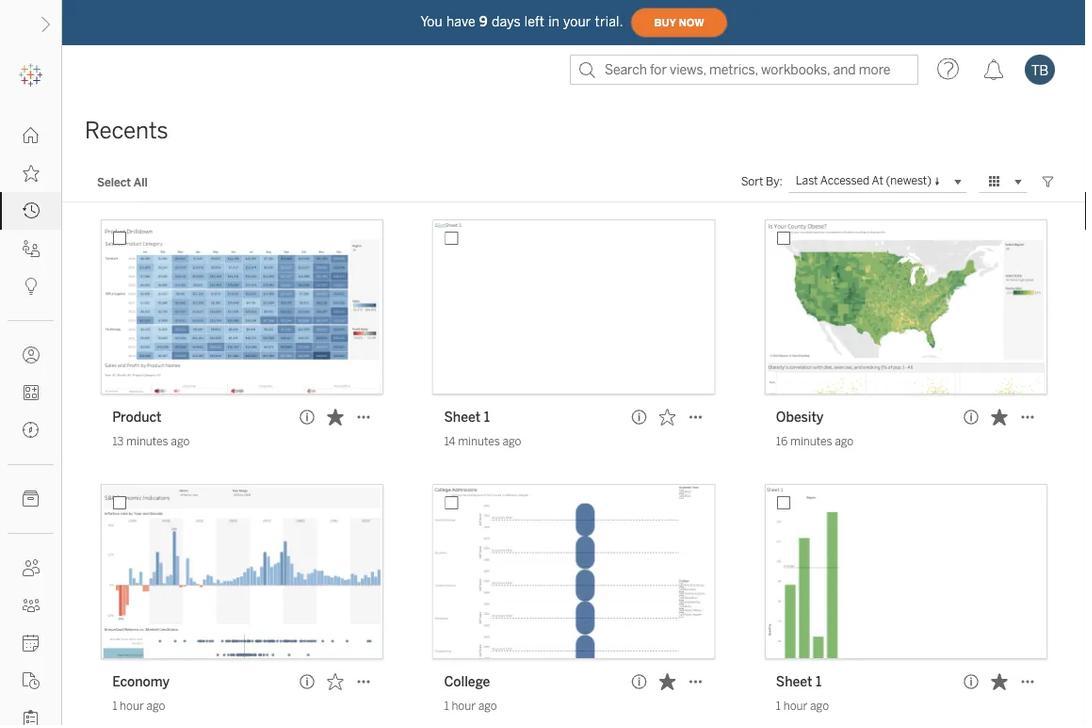 Task type: locate. For each thing, give the bounding box(es) containing it.
minutes
[[126, 435, 168, 449], [458, 435, 500, 449], [791, 435, 833, 449]]

2 horizontal spatial 1 hour ago
[[776, 700, 830, 714]]

minutes down the "product"
[[126, 435, 168, 449]]

days
[[492, 14, 521, 29]]

13
[[112, 435, 124, 449]]

2 horizontal spatial minutes
[[791, 435, 833, 449]]

minutes for product
[[126, 435, 168, 449]]

3 hour from the left
[[784, 700, 808, 714]]

2 minutes from the left
[[458, 435, 500, 449]]

hour for sheet 1
[[784, 700, 808, 714]]

16 minutes ago
[[776, 435, 854, 449]]

2 hour from the left
[[452, 700, 476, 714]]

sort by:
[[741, 175, 783, 189]]

sheet
[[444, 410, 481, 425], [776, 674, 813, 690]]

Search for views, metrics, workbooks, and more text field
[[570, 55, 919, 85]]

1 1 hour ago from the left
[[112, 700, 165, 714]]

1 for college
[[444, 700, 449, 714]]

1 hour ago for sheet 1
[[776, 700, 830, 714]]

users image
[[23, 560, 40, 577]]

now
[[679, 17, 705, 29]]

college
[[444, 674, 490, 690]]

1
[[484, 410, 490, 425], [816, 674, 822, 690], [112, 700, 117, 714], [444, 700, 449, 714], [776, 700, 781, 714]]

buy now button
[[631, 8, 728, 38]]

1 horizontal spatial sheet 1
[[776, 674, 822, 690]]

16
[[776, 435, 788, 449]]

economy
[[112, 674, 170, 690]]

buy
[[655, 17, 676, 29]]

favorites image
[[23, 165, 40, 182]]

0 vertical spatial sheet 1
[[444, 410, 490, 425]]

3 minutes from the left
[[791, 435, 833, 449]]

in
[[549, 14, 560, 29]]

recommendations image
[[23, 278, 40, 295]]

14 minutes ago
[[444, 435, 522, 449]]

your
[[564, 14, 592, 29]]

all
[[134, 175, 148, 189]]

9
[[480, 14, 488, 29]]

2 1 hour ago from the left
[[444, 700, 497, 714]]

1 vertical spatial sheet 1
[[776, 674, 822, 690]]

collections image
[[23, 385, 40, 402]]

0 horizontal spatial 1 hour ago
[[112, 700, 165, 714]]

1 vertical spatial sheet
[[776, 674, 813, 690]]

sheet for hour
[[776, 674, 813, 690]]

hour
[[120, 700, 144, 714], [452, 700, 476, 714], [784, 700, 808, 714]]

sheet 1
[[444, 410, 490, 425], [776, 674, 822, 690]]

13 minutes ago
[[112, 435, 190, 449]]

ago
[[171, 435, 190, 449], [503, 435, 522, 449], [835, 435, 854, 449], [146, 700, 165, 714], [479, 700, 497, 714], [811, 700, 830, 714]]

1 horizontal spatial sheet
[[776, 674, 813, 690]]

0 horizontal spatial hour
[[120, 700, 144, 714]]

2 horizontal spatial hour
[[784, 700, 808, 714]]

0 horizontal spatial sheet
[[444, 410, 481, 425]]

by:
[[766, 175, 783, 189]]

1 minutes from the left
[[126, 435, 168, 449]]

0 vertical spatial sheet
[[444, 410, 481, 425]]

select
[[97, 175, 131, 189]]

3 1 hour ago from the left
[[776, 700, 830, 714]]

left
[[525, 14, 545, 29]]

grid view image
[[987, 173, 1004, 190]]

1 hour ago for college
[[444, 700, 497, 714]]

main navigation. press the up and down arrow keys to access links. element
[[0, 117, 61, 726]]

schedules image
[[23, 635, 40, 652]]

0 horizontal spatial sheet 1
[[444, 410, 490, 425]]

0 horizontal spatial minutes
[[126, 435, 168, 449]]

have
[[447, 14, 476, 29]]

1 horizontal spatial hour
[[452, 700, 476, 714]]

sheet for minutes
[[444, 410, 481, 425]]

product
[[112, 410, 162, 425]]

minutes right 14
[[458, 435, 500, 449]]

1 hour ago
[[112, 700, 165, 714], [444, 700, 497, 714], [776, 700, 830, 714]]

1 hour from the left
[[120, 700, 144, 714]]

1 horizontal spatial minutes
[[458, 435, 500, 449]]

minutes down obesity
[[791, 435, 833, 449]]

1 for economy
[[112, 700, 117, 714]]

1 horizontal spatial 1 hour ago
[[444, 700, 497, 714]]



Task type: vqa. For each thing, say whether or not it's contained in the screenshot.
Alerts (0)
no



Task type: describe. For each thing, give the bounding box(es) containing it.
you have 9 days left in your trial.
[[421, 14, 624, 29]]

hour for economy
[[120, 700, 144, 714]]

buy now
[[655, 17, 705, 29]]

shared with me image
[[23, 240, 40, 257]]

groups image
[[23, 598, 40, 615]]

sort
[[741, 175, 764, 189]]

explore image
[[23, 422, 40, 439]]

obesity
[[776, 410, 824, 425]]

external assets image
[[23, 491, 40, 508]]

minutes for obesity
[[791, 435, 833, 449]]

personal space image
[[23, 347, 40, 364]]

1 for sheet 1
[[776, 700, 781, 714]]

recents image
[[23, 203, 40, 220]]

14
[[444, 435, 456, 449]]

navigation panel element
[[0, 57, 61, 726]]

select all
[[97, 175, 148, 189]]

sheet 1 for minutes
[[444, 410, 490, 425]]

hour for college
[[452, 700, 476, 714]]

trial.
[[595, 14, 624, 29]]

tasks image
[[23, 711, 40, 726]]

select all button
[[85, 171, 160, 193]]

sheet 1 for hour
[[776, 674, 822, 690]]

1 hour ago for economy
[[112, 700, 165, 714]]

home image
[[23, 127, 40, 144]]

recents
[[85, 117, 168, 144]]

minutes for sheet 1
[[458, 435, 500, 449]]

you
[[421, 14, 443, 29]]

jobs image
[[23, 673, 40, 690]]



